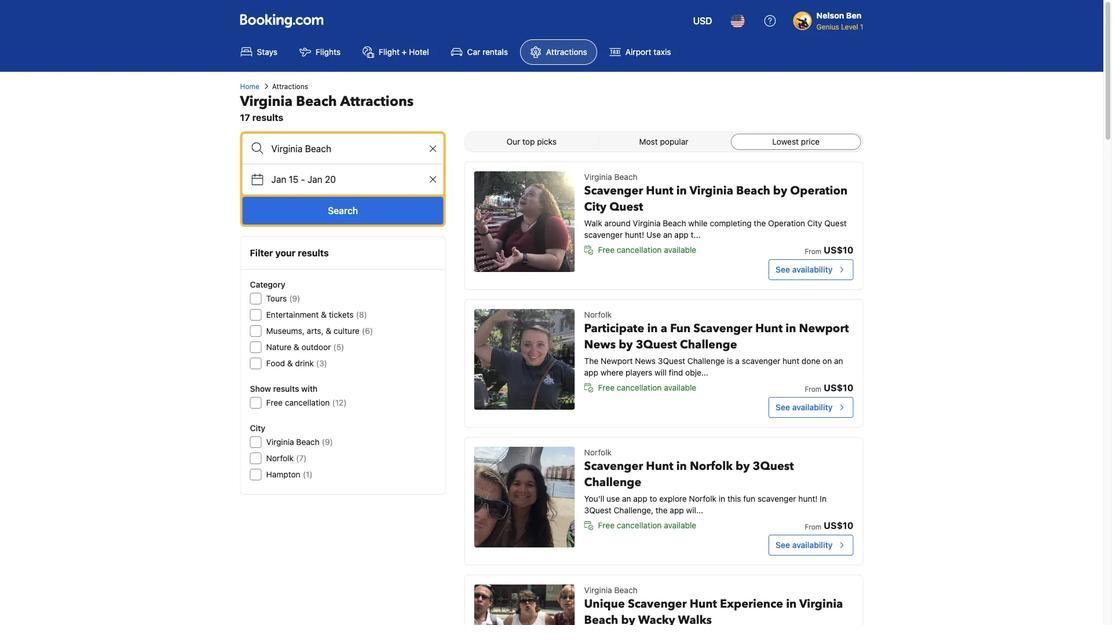 Task type: locate. For each thing, give the bounding box(es) containing it.
tickets
[[329, 310, 354, 320]]

hunt! left the use
[[625, 230, 644, 240]]

from for participate in a fun scavenger hunt in newport news by 3quest challenge
[[805, 385, 822, 393]]

hunt! left in
[[799, 494, 818, 504]]

by inside virginia beach unique scavenger hunt experience in virginia beach by wacky walks
[[621, 613, 635, 626]]

with
[[301, 384, 318, 394]]

scavenger inside virginia beach scavenger hunt in virginia beach by operation city quest walk around virginia beach while completing the operation city quest scavenger hunt! use an app t...
[[584, 230, 623, 240]]

2 see availability from the top
[[776, 403, 833, 412]]

in inside virginia beach scavenger hunt in virginia beach by operation city quest walk around virginia beach while completing the operation city quest scavenger hunt! use an app t...
[[676, 183, 687, 199]]

in left fun at the bottom right
[[647, 321, 658, 337]]

norfolk scavenger hunt in norfolk by 3quest challenge you'll use an app to explore norfolk in this fun scavenger hunt! in 3quest challenge, the app wil...
[[584, 448, 827, 516]]

1 horizontal spatial hunt!
[[799, 494, 818, 504]]

2 horizontal spatial city
[[808, 219, 822, 228]]

& up 'food & drink (3)'
[[294, 343, 299, 352]]

available down find
[[664, 383, 696, 393]]

cancellation for beach
[[617, 245, 662, 255]]

scavenger right fun
[[758, 494, 796, 504]]

cancellation down players
[[617, 383, 662, 393]]

home
[[240, 82, 259, 90]]

beach down flights link
[[296, 92, 337, 111]]

(9)
[[289, 294, 300, 304], [322, 438, 333, 447]]

from for scavenger hunt in norfolk by 3quest challenge
[[805, 523, 822, 531]]

an inside norfolk scavenger hunt in norfolk by 3quest challenge you'll use an app to explore norfolk in this fun scavenger hunt! in 3quest challenge, the app wil...
[[622, 494, 631, 504]]

while
[[688, 219, 708, 228]]

free cancellation available down challenge,
[[598, 521, 696, 531]]

from us$10 for scavenger hunt in norfolk by 3quest challenge
[[805, 521, 854, 532]]

price
[[801, 137, 820, 147]]

(9) up entertainment at the left of page
[[289, 294, 300, 304]]

1 see availability from the top
[[776, 265, 833, 275]]

2 vertical spatial see availability
[[776, 541, 833, 550]]

2 vertical spatial an
[[622, 494, 631, 504]]

top
[[523, 137, 535, 147]]

3 see from the top
[[776, 541, 790, 550]]

operation down the price
[[790, 183, 848, 199]]

quest
[[610, 199, 643, 215], [825, 219, 847, 228]]

2 jan from the left
[[308, 174, 322, 185]]

app down "the"
[[584, 368, 598, 378]]

Where are you going? search field
[[242, 134, 444, 164]]

results right 17
[[252, 112, 283, 123]]

an for scavenger hunt in virginia beach by operation city quest
[[663, 230, 672, 240]]

find
[[669, 368, 683, 378]]

in up explore
[[676, 459, 687, 475]]

hunt!
[[625, 230, 644, 240], [799, 494, 818, 504]]

3 us$10 from the top
[[824, 521, 854, 532]]

car rentals
[[467, 47, 508, 57]]

virginia
[[240, 92, 293, 111], [584, 172, 612, 182], [690, 183, 733, 199], [633, 219, 661, 228], [266, 438, 294, 447], [584, 586, 612, 596], [799, 597, 843, 613]]

1 vertical spatial scavenger
[[742, 357, 781, 366]]

our top picks
[[507, 137, 557, 147]]

arts,
[[307, 326, 324, 336]]

1 from from the top
[[805, 247, 822, 255]]

1 horizontal spatial attractions
[[340, 92, 414, 111]]

1 vertical spatial from
[[805, 385, 822, 393]]

cancellation down the use
[[617, 245, 662, 255]]

available down wil...
[[664, 521, 696, 531]]

your account menu nelson ben genius level 1 element
[[793, 5, 868, 32]]

players
[[626, 368, 652, 378]]

hunt inside virginia beach unique scavenger hunt experience in virginia beach by wacky walks
[[690, 597, 717, 613]]

0 vertical spatial quest
[[610, 199, 643, 215]]

in inside virginia beach unique scavenger hunt experience in virginia beach by wacky walks
[[786, 597, 797, 613]]

challenge up obje...
[[688, 357, 725, 366]]

flight
[[379, 47, 400, 57]]

us$10 for participate in a fun scavenger hunt in newport news by 3quest challenge
[[824, 383, 854, 394]]

2 vertical spatial from
[[805, 523, 822, 531]]

0 vertical spatial hunt!
[[625, 230, 644, 240]]

participate
[[584, 321, 644, 337]]

nelson
[[817, 11, 844, 20]]

scavenger hunt in virginia beach by operation city quest image
[[474, 171, 575, 272]]

0 horizontal spatial the
[[656, 506, 668, 516]]

2 vertical spatial us$10
[[824, 521, 854, 532]]

0 vertical spatial us$10
[[824, 245, 854, 256]]

0 vertical spatial challenge
[[680, 337, 737, 353]]

0 vertical spatial city
[[584, 199, 607, 215]]

2 vertical spatial attractions
[[340, 92, 414, 111]]

1 vertical spatial free cancellation available
[[598, 383, 696, 393]]

free down around
[[598, 245, 615, 255]]

3 available from the top
[[664, 521, 696, 531]]

1 horizontal spatial a
[[735, 357, 740, 366]]

show
[[250, 384, 271, 394]]

norfolk up this
[[690, 459, 733, 475]]

1 vertical spatial results
[[298, 248, 329, 259]]

1 vertical spatial from us$10
[[805, 383, 854, 394]]

& left drink
[[287, 359, 293, 368]]

obje...
[[685, 368, 708, 378]]

1 available from the top
[[664, 245, 696, 255]]

from
[[805, 247, 822, 255], [805, 385, 822, 393], [805, 523, 822, 531]]

hunt up to in the bottom of the page
[[646, 459, 674, 475]]

1 horizontal spatial newport
[[799, 321, 849, 337]]

genius
[[817, 23, 839, 31]]

3 from from the top
[[805, 523, 822, 531]]

by down "unique"
[[621, 613, 635, 626]]

an right the use
[[663, 230, 672, 240]]

1 horizontal spatial the
[[754, 219, 766, 228]]

3 see availability from the top
[[776, 541, 833, 550]]

scavenger up around
[[584, 183, 643, 199]]

cancellation for participate
[[617, 383, 662, 393]]

results right your
[[298, 248, 329, 259]]

usd
[[693, 15, 712, 26]]

2 free cancellation available from the top
[[598, 383, 696, 393]]

1 vertical spatial quest
[[825, 219, 847, 228]]

1 horizontal spatial news
[[635, 357, 656, 366]]

1 free cancellation available from the top
[[598, 245, 696, 255]]

2 vertical spatial from us$10
[[805, 521, 854, 532]]

0 horizontal spatial an
[[622, 494, 631, 504]]

jan right -
[[308, 174, 322, 185]]

the right the completing
[[754, 219, 766, 228]]

city
[[584, 199, 607, 215], [808, 219, 822, 228], [250, 424, 265, 433]]

1 vertical spatial challenge
[[688, 357, 725, 366]]

newport up on
[[799, 321, 849, 337]]

0 horizontal spatial hunt!
[[625, 230, 644, 240]]

a left fun at the bottom right
[[661, 321, 667, 337]]

scavenger hunt in norfolk by 3quest challenge image
[[474, 447, 575, 548]]

by down participate
[[619, 337, 633, 353]]

scavenger up wacky
[[628, 597, 687, 613]]

available
[[664, 245, 696, 255], [664, 383, 696, 393], [664, 521, 696, 531]]

0 horizontal spatial jan
[[271, 174, 286, 185]]

our
[[507, 137, 520, 147]]

app left t...
[[675, 230, 689, 240]]

1 us$10 from the top
[[824, 245, 854, 256]]

hunt up the use
[[646, 183, 674, 199]]

a right is
[[735, 357, 740, 366]]

availability for participate in a fun scavenger hunt in newport news by 3quest challenge
[[792, 403, 833, 412]]

results
[[252, 112, 283, 123], [298, 248, 329, 259], [273, 384, 299, 394]]

scavenger up is
[[694, 321, 753, 337]]

2 from from the top
[[805, 385, 822, 393]]

0 vertical spatial availability
[[792, 265, 833, 275]]

an inside norfolk participate in a fun scavenger hunt in newport news by 3quest challenge the newport news 3quest challenge is a scavenger hunt done on an app where players will find obje...
[[834, 357, 843, 366]]

beach up "unique"
[[614, 586, 638, 596]]

scavenger inside norfolk participate in a fun scavenger hunt in newport news by 3quest challenge the newport news 3quest challenge is a scavenger hunt done on an app where players will find obje...
[[742, 357, 781, 366]]

0 vertical spatial a
[[661, 321, 667, 337]]

17
[[240, 112, 250, 123]]

2 availability from the top
[[792, 403, 833, 412]]

norfolk inside norfolk participate in a fun scavenger hunt in newport news by 3quest challenge the newport news 3quest challenge is a scavenger hunt done on an app where players will find obje...
[[584, 310, 612, 320]]

0 vertical spatial from
[[805, 247, 822, 255]]

cancellation
[[617, 245, 662, 255], [617, 383, 662, 393], [285, 398, 330, 408], [617, 521, 662, 531]]

norfolk up participate
[[584, 310, 612, 320]]

2 available from the top
[[664, 383, 696, 393]]

operation right the completing
[[768, 219, 805, 228]]

0 vertical spatial available
[[664, 245, 696, 255]]

2 vertical spatial availability
[[792, 541, 833, 550]]

free down where
[[598, 383, 615, 393]]

the
[[584, 357, 599, 366]]

this
[[728, 494, 741, 504]]

2 vertical spatial available
[[664, 521, 696, 531]]

1 horizontal spatial city
[[584, 199, 607, 215]]

&
[[321, 310, 327, 320], [326, 326, 331, 336], [294, 343, 299, 352], [287, 359, 293, 368]]

2 vertical spatial free cancellation available
[[598, 521, 696, 531]]

0 vertical spatial (9)
[[289, 294, 300, 304]]

walk
[[584, 219, 602, 228]]

museums, arts, & culture (6)
[[266, 326, 373, 336]]

3 free cancellation available from the top
[[598, 521, 696, 531]]

participate in a fun scavenger hunt in newport news by 3quest challenge image
[[474, 309, 575, 410]]

entertainment
[[266, 310, 319, 320]]

2 from us$10 from the top
[[805, 383, 854, 394]]

cancellation for scavenger
[[617, 521, 662, 531]]

2 vertical spatial city
[[250, 424, 265, 433]]

& for tickets
[[321, 310, 327, 320]]

available for challenge
[[664, 383, 696, 393]]

jan left 15
[[271, 174, 286, 185]]

results inside virginia beach attractions 17 results
[[252, 112, 283, 123]]

challenge up is
[[680, 337, 737, 353]]

hunt
[[646, 183, 674, 199], [755, 321, 783, 337], [646, 459, 674, 475], [690, 597, 717, 613]]

1 vertical spatial newport
[[601, 357, 633, 366]]

1 vertical spatial us$10
[[824, 383, 854, 394]]

picks
[[537, 137, 557, 147]]

cancellation down challenge,
[[617, 521, 662, 531]]

(7)
[[296, 454, 307, 463]]

1 horizontal spatial (9)
[[322, 438, 333, 447]]

unique
[[584, 597, 625, 613]]

by down 'lowest'
[[773, 183, 787, 199]]

1 vertical spatial a
[[735, 357, 740, 366]]

0 horizontal spatial city
[[250, 424, 265, 433]]

fun
[[670, 321, 691, 337]]

norfolk up you'll
[[584, 448, 612, 458]]

1 availability from the top
[[792, 265, 833, 275]]

scavenger
[[584, 230, 623, 240], [742, 357, 781, 366], [758, 494, 796, 504]]

results left with
[[273, 384, 299, 394]]

availability
[[792, 265, 833, 275], [792, 403, 833, 412], [792, 541, 833, 550]]

beach down "unique"
[[584, 613, 618, 626]]

news up "the"
[[584, 337, 616, 353]]

free for participate in a fun scavenger hunt in newport news by 3quest challenge
[[598, 383, 615, 393]]

2 see from the top
[[776, 403, 790, 412]]

1 horizontal spatial jan
[[308, 174, 322, 185]]

0 vertical spatial from us$10
[[805, 245, 854, 256]]

an inside virginia beach scavenger hunt in virginia beach by operation city quest walk around virginia beach while completing the operation city quest scavenger hunt! use an app t...
[[663, 230, 672, 240]]

3 availability from the top
[[792, 541, 833, 550]]

by inside norfolk scavenger hunt in norfolk by 3quest challenge you'll use an app to explore norfolk in this fun scavenger hunt! in 3quest challenge, the app wil...
[[736, 459, 750, 475]]

airport taxis link
[[599, 39, 681, 65]]

norfolk up the hampton
[[266, 454, 294, 463]]

scavenger
[[584, 183, 643, 199], [694, 321, 753, 337], [584, 459, 643, 475], [628, 597, 687, 613]]

scavenger up use
[[584, 459, 643, 475]]

search
[[328, 205, 358, 216]]

us$10
[[824, 245, 854, 256], [824, 383, 854, 394], [824, 521, 854, 532]]

0 vertical spatial see availability
[[776, 265, 833, 275]]

from us$10
[[805, 245, 854, 256], [805, 383, 854, 394], [805, 521, 854, 532]]

2 vertical spatial challenge
[[584, 475, 642, 491]]

0 vertical spatial newport
[[799, 321, 849, 337]]

ben
[[846, 11, 862, 20]]

challenge
[[680, 337, 737, 353], [688, 357, 725, 366], [584, 475, 642, 491]]

20
[[325, 174, 336, 185]]

explore
[[659, 494, 687, 504]]

2 vertical spatial scavenger
[[758, 494, 796, 504]]

0 horizontal spatial news
[[584, 337, 616, 353]]

1 vertical spatial (9)
[[322, 438, 333, 447]]

newport up where
[[601, 357, 633, 366]]

challenge up use
[[584, 475, 642, 491]]

free cancellation (12)
[[266, 398, 347, 408]]

1 jan from the left
[[271, 174, 286, 185]]

challenge inside norfolk scavenger hunt in norfolk by 3quest challenge you'll use an app to explore norfolk in this fun scavenger hunt! in 3quest challenge, the app wil...
[[584, 475, 642, 491]]

newport
[[799, 321, 849, 337], [601, 357, 633, 366]]

& for outdoor
[[294, 343, 299, 352]]

scavenger inside virginia beach scavenger hunt in virginia beach by operation city quest walk around virginia beach while completing the operation city quest scavenger hunt! use an app t...
[[584, 183, 643, 199]]

hunt inside norfolk scavenger hunt in norfolk by 3quest challenge you'll use an app to explore norfolk in this fun scavenger hunt! in 3quest challenge, the app wil...
[[646, 459, 674, 475]]

2 vertical spatial see
[[776, 541, 790, 550]]

nelson ben genius level 1
[[817, 11, 863, 31]]

0 vertical spatial the
[[754, 219, 766, 228]]

1 see from the top
[[776, 265, 790, 275]]

free cancellation available for quest
[[598, 245, 696, 255]]

popular
[[660, 137, 689, 147]]

3quest up find
[[658, 357, 685, 366]]

booking.com image
[[240, 14, 324, 28]]

free cancellation available down the use
[[598, 245, 696, 255]]

is
[[727, 357, 733, 366]]

an right use
[[622, 494, 631, 504]]

0 vertical spatial results
[[252, 112, 283, 123]]

a
[[661, 321, 667, 337], [735, 357, 740, 366]]

0 horizontal spatial quest
[[610, 199, 643, 215]]

2 us$10 from the top
[[824, 383, 854, 394]]

0 vertical spatial an
[[663, 230, 672, 240]]

1 vertical spatial the
[[656, 506, 668, 516]]

free cancellation available down players
[[598, 383, 696, 393]]

where
[[601, 368, 623, 378]]

free for scavenger hunt in virginia beach by operation city quest
[[598, 245, 615, 255]]

available down t...
[[664, 245, 696, 255]]

1 vertical spatial an
[[834, 357, 843, 366]]

15
[[289, 174, 298, 185]]

by up fun
[[736, 459, 750, 475]]

the down to in the bottom of the page
[[656, 506, 668, 516]]

0 vertical spatial see
[[776, 265, 790, 275]]

the
[[754, 219, 766, 228], [656, 506, 668, 516]]

(9) down (12)
[[322, 438, 333, 447]]

app down explore
[[670, 506, 684, 516]]

& up museums, arts, & culture (6)
[[321, 310, 327, 320]]

1 from us$10 from the top
[[805, 245, 854, 256]]

1 vertical spatial availability
[[792, 403, 833, 412]]

1 vertical spatial available
[[664, 383, 696, 393]]

an right on
[[834, 357, 843, 366]]

(1)
[[303, 470, 313, 480]]

usd button
[[686, 7, 719, 35]]

hunt up hunt
[[755, 321, 783, 337]]

app inside virginia beach scavenger hunt in virginia beach by operation city quest walk around virginia beach while completing the operation city quest scavenger hunt! use an app t...
[[675, 230, 689, 240]]

0 vertical spatial free cancellation available
[[598, 245, 696, 255]]

0 vertical spatial scavenger
[[584, 230, 623, 240]]

1 vertical spatial hunt!
[[799, 494, 818, 504]]

challenge,
[[614, 506, 653, 516]]

0 horizontal spatial newport
[[601, 357, 633, 366]]

in right the experience
[[786, 597, 797, 613]]

flight + hotel link
[[353, 39, 439, 65]]

scavenger left hunt
[[742, 357, 781, 366]]

1 horizontal spatial quest
[[825, 219, 847, 228]]

1 vertical spatial see
[[776, 403, 790, 412]]

see availability
[[776, 265, 833, 275], [776, 403, 833, 412], [776, 541, 833, 550]]

0 horizontal spatial attractions
[[272, 82, 308, 90]]

jan
[[271, 174, 286, 185], [308, 174, 322, 185]]

hampton (1)
[[266, 470, 313, 480]]

3 from us$10 from the top
[[805, 521, 854, 532]]

in down popular
[[676, 183, 687, 199]]

1 vertical spatial see availability
[[776, 403, 833, 412]]

news up players
[[635, 357, 656, 366]]

the inside norfolk scavenger hunt in norfolk by 3quest challenge you'll use an app to explore norfolk in this fun scavenger hunt! in 3quest challenge, the app wil...
[[656, 506, 668, 516]]

free down use
[[598, 521, 615, 531]]

news
[[584, 337, 616, 353], [635, 357, 656, 366]]

2 horizontal spatial an
[[834, 357, 843, 366]]

& for drink
[[287, 359, 293, 368]]

free cancellation available for an
[[598, 521, 696, 531]]

2 horizontal spatial attractions
[[546, 47, 587, 57]]

scavenger down walk
[[584, 230, 623, 240]]

1 horizontal spatial an
[[663, 230, 672, 240]]

(5)
[[333, 343, 344, 352]]

hunt up "walks"
[[690, 597, 717, 613]]



Task type: vqa. For each thing, say whether or not it's contained in the screenshot.


Task type: describe. For each thing, give the bounding box(es) containing it.
food & drink (3)
[[266, 359, 327, 368]]

+
[[402, 47, 407, 57]]

entertainment & tickets (8)
[[266, 310, 367, 320]]

stays link
[[231, 39, 287, 65]]

the inside virginia beach scavenger hunt in virginia beach by operation city quest walk around virginia beach while completing the operation city quest scavenger hunt! use an app t...
[[754, 219, 766, 228]]

norfolk for (7)
[[266, 454, 294, 463]]

walks
[[678, 613, 712, 626]]

done
[[802, 357, 821, 366]]

(12)
[[332, 398, 347, 408]]

museums,
[[266, 326, 305, 336]]

0 horizontal spatial (9)
[[289, 294, 300, 304]]

nature
[[266, 343, 291, 352]]

will
[[655, 368, 667, 378]]

flights
[[316, 47, 341, 57]]

see availability for scavenger hunt in virginia beach by operation city quest
[[776, 265, 833, 275]]

drink
[[295, 359, 314, 368]]

hunt! inside virginia beach scavenger hunt in virginia beach by operation city quest walk around virginia beach while completing the operation city quest scavenger hunt! use an app t...
[[625, 230, 644, 240]]

norfolk for scavenger
[[584, 448, 612, 458]]

beach left while
[[663, 219, 686, 228]]

0 vertical spatial operation
[[790, 183, 848, 199]]

availability for scavenger hunt in norfolk by 3quest challenge
[[792, 541, 833, 550]]

beach up the completing
[[736, 183, 770, 199]]

in up hunt
[[786, 321, 796, 337]]

-
[[301, 174, 305, 185]]

attractions link
[[520, 39, 597, 65]]

tours (9)
[[266, 294, 300, 304]]

most popular
[[639, 137, 689, 147]]

your
[[275, 248, 296, 259]]

virginia beach attractions 17 results
[[240, 92, 414, 123]]

virginia inside virginia beach attractions 17 results
[[240, 92, 293, 111]]

virginia beach (9)
[[266, 438, 333, 447]]

1 vertical spatial attractions
[[272, 82, 308, 90]]

(8)
[[356, 310, 367, 320]]

filter
[[250, 248, 273, 259]]

beach inside virginia beach attractions 17 results
[[296, 92, 337, 111]]

stays
[[257, 47, 277, 57]]

show results with
[[250, 384, 318, 394]]

wil...
[[686, 506, 703, 516]]

(6)
[[362, 326, 373, 336]]

by inside virginia beach scavenger hunt in virginia beach by operation city quest walk around virginia beach while completing the operation city quest scavenger hunt! use an app t...
[[773, 183, 787, 199]]

car
[[467, 47, 480, 57]]

app inside norfolk participate in a fun scavenger hunt in newport news by 3quest challenge the newport news 3quest challenge is a scavenger hunt done on an app where players will find obje...
[[584, 368, 598, 378]]

hunt inside virginia beach scavenger hunt in virginia beach by operation city quest walk around virginia beach while completing the operation city quest scavenger hunt! use an app t...
[[646, 183, 674, 199]]

taxis
[[654, 47, 671, 57]]

nature & outdoor (5)
[[266, 343, 344, 352]]

to
[[650, 494, 657, 504]]

hampton
[[266, 470, 301, 480]]

in
[[820, 494, 827, 504]]

hunt inside norfolk participate in a fun scavenger hunt in newport news by 3quest challenge the newport news 3quest challenge is a scavenger hunt done on an app where players will find obje...
[[755, 321, 783, 337]]

norfolk for participate
[[584, 310, 612, 320]]

on
[[823, 357, 832, 366]]

unique scavenger hunt experience in virginia beach by wacky walks image
[[474, 585, 575, 626]]

scavenger inside virginia beach unique scavenger hunt experience in virginia beach by wacky walks
[[628, 597, 687, 613]]

lowest
[[772, 137, 799, 147]]

norfolk up wil...
[[689, 494, 717, 504]]

see for beach
[[776, 265, 790, 275]]

beach up around
[[614, 172, 638, 182]]

from us$10 for participate in a fun scavenger hunt in newport news by 3quest challenge
[[805, 383, 854, 394]]

free down show results with
[[266, 398, 283, 408]]

available for around
[[664, 245, 696, 255]]

home link
[[240, 81, 259, 92]]

level
[[841, 23, 858, 31]]

1
[[860, 23, 863, 31]]

scavenger inside norfolk scavenger hunt in norfolk by 3quest challenge you'll use an app to explore norfolk in this fun scavenger hunt! in 3quest challenge, the app wil...
[[758, 494, 796, 504]]

free cancellation available for by
[[598, 383, 696, 393]]

completing
[[710, 219, 752, 228]]

hunt
[[783, 357, 800, 366]]

see for 3quest
[[776, 541, 790, 550]]

fun
[[743, 494, 756, 504]]

scavenger inside norfolk scavenger hunt in norfolk by 3quest challenge you'll use an app to explore norfolk in this fun scavenger hunt! in 3quest challenge, the app wil...
[[584, 459, 643, 475]]

& right arts,
[[326, 326, 331, 336]]

you'll
[[584, 494, 604, 504]]

virginia beach scavenger hunt in virginia beach by operation city quest walk around virginia beach while completing the operation city quest scavenger hunt! use an app t...
[[584, 172, 848, 240]]

airport taxis
[[626, 47, 671, 57]]

outdoor
[[302, 343, 331, 352]]

0 horizontal spatial a
[[661, 321, 667, 337]]

us$10 for scavenger hunt in virginia beach by operation city quest
[[824, 245, 854, 256]]

hotel
[[409, 47, 429, 57]]

tours
[[266, 294, 287, 304]]

norfolk participate in a fun scavenger hunt in newport news by 3quest challenge the newport news 3quest challenge is a scavenger hunt done on an app where players will find obje...
[[584, 310, 849, 378]]

filter your results
[[250, 248, 329, 259]]

culture
[[334, 326, 360, 336]]

an for participate in a fun scavenger hunt in newport news by 3quest challenge
[[834, 357, 843, 366]]

airport
[[626, 47, 651, 57]]

by inside norfolk participate in a fun scavenger hunt in newport news by 3quest challenge the newport news 3quest challenge is a scavenger hunt done on an app where players will find obje...
[[619, 337, 633, 353]]

jan 15 - jan 20
[[271, 174, 336, 185]]

category
[[250, 280, 285, 290]]

3quest down you'll
[[584, 506, 612, 516]]

flights link
[[290, 39, 350, 65]]

lowest price
[[772, 137, 820, 147]]

app left to in the bottom of the page
[[633, 494, 648, 504]]

3quest up the will
[[636, 337, 677, 353]]

hunt! inside norfolk scavenger hunt in norfolk by 3quest challenge you'll use an app to explore norfolk in this fun scavenger hunt! in 3quest challenge, the app wil...
[[799, 494, 818, 504]]

beach up (7)
[[296, 438, 320, 447]]

0 vertical spatial attractions
[[546, 47, 587, 57]]

0 vertical spatial news
[[584, 337, 616, 353]]

attractions inside virginia beach attractions 17 results
[[340, 92, 414, 111]]

car rentals link
[[441, 39, 518, 65]]

experience
[[720, 597, 783, 613]]

in left this
[[719, 494, 725, 504]]

availability for scavenger hunt in virginia beach by operation city quest
[[792, 265, 833, 275]]

flight + hotel
[[379, 47, 429, 57]]

see availability for scavenger hunt in norfolk by 3quest challenge
[[776, 541, 833, 550]]

scavenger inside norfolk participate in a fun scavenger hunt in newport news by 3quest challenge the newport news 3quest challenge is a scavenger hunt done on an app where players will find obje...
[[694, 321, 753, 337]]

see availability for participate in a fun scavenger hunt in newport news by 3quest challenge
[[776, 403, 833, 412]]

most
[[639, 137, 658, 147]]

food
[[266, 359, 285, 368]]

virginia beach unique scavenger hunt experience in virginia beach by wacky walks
[[584, 586, 843, 626]]

see for hunt
[[776, 403, 790, 412]]

wacky
[[638, 613, 675, 626]]

search button
[[242, 197, 444, 225]]

from for scavenger hunt in virginia beach by operation city quest
[[805, 247, 822, 255]]

1 vertical spatial news
[[635, 357, 656, 366]]

1 vertical spatial operation
[[768, 219, 805, 228]]

use
[[647, 230, 661, 240]]

available for to
[[664, 521, 696, 531]]

free for scavenger hunt in norfolk by 3quest challenge
[[598, 521, 615, 531]]

from us$10 for scavenger hunt in virginia beach by operation city quest
[[805, 245, 854, 256]]

us$10 for scavenger hunt in norfolk by 3quest challenge
[[824, 521, 854, 532]]

around
[[605, 219, 631, 228]]

cancellation down with
[[285, 398, 330, 408]]

t...
[[691, 230, 701, 240]]

1 vertical spatial city
[[808, 219, 822, 228]]

3quest up fun
[[753, 459, 794, 475]]

2 vertical spatial results
[[273, 384, 299, 394]]



